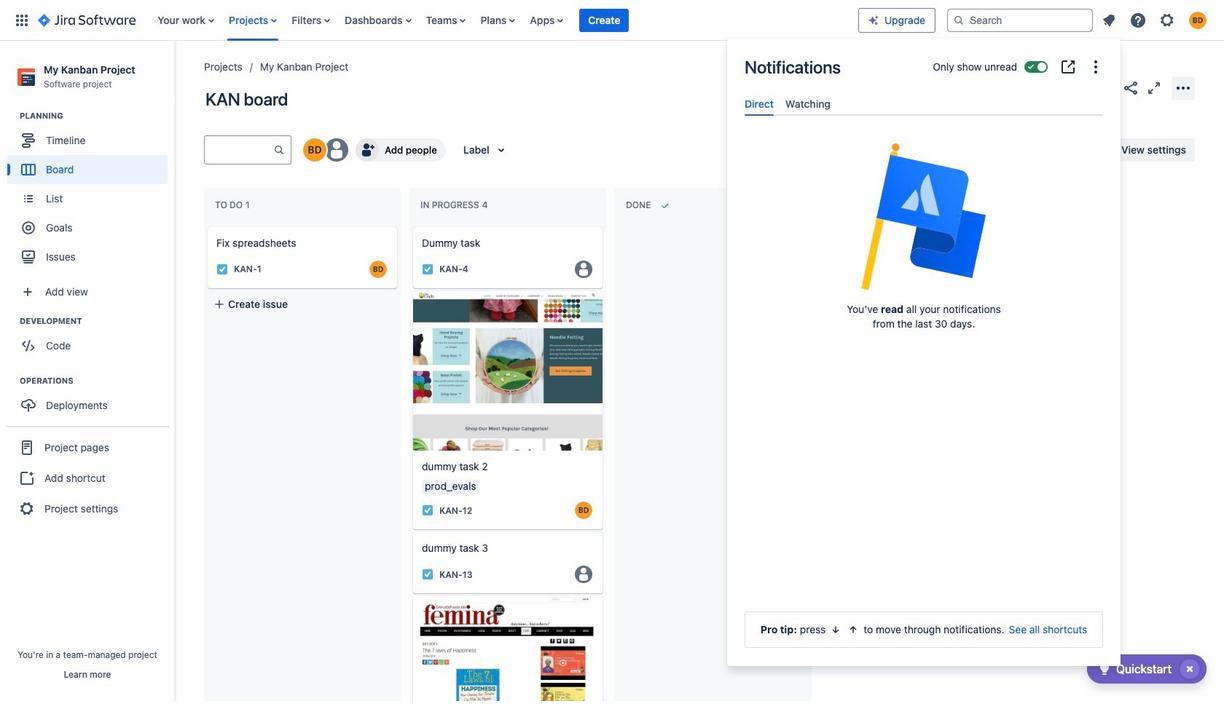 Task type: describe. For each thing, give the bounding box(es) containing it.
sidebar element
[[0, 41, 175, 702]]

create issue image
[[198, 217, 215, 235]]

in progress element
[[421, 200, 491, 211]]

create issue image
[[403, 217, 421, 235]]

development image
[[2, 313, 20, 330]]

more image
[[1088, 58, 1105, 76]]

goal image
[[22, 222, 35, 235]]

operations image
[[2, 373, 20, 390]]

enter full screen image
[[1146, 79, 1163, 97]]

notifications image
[[1101, 11, 1118, 29]]

task image for create issue icon in the top of the page
[[216, 264, 228, 276]]

Search this board text field
[[205, 137, 273, 163]]



Task type: locate. For each thing, give the bounding box(es) containing it.
task image
[[216, 264, 228, 276], [422, 264, 434, 276]]

primary element
[[9, 0, 859, 40]]

list
[[150, 0, 859, 40], [1096, 7, 1216, 33]]

1 vertical spatial task image
[[422, 570, 434, 581]]

star kan board image
[[1099, 79, 1117, 97]]

task image
[[422, 505, 434, 517], [422, 570, 434, 581]]

tab list
[[739, 92, 1109, 116]]

settings image
[[1159, 11, 1176, 29]]

0 vertical spatial heading
[[20, 110, 174, 122]]

banner
[[0, 0, 1225, 41]]

appswitcher icon image
[[13, 11, 31, 29]]

heading for the planning icon
[[20, 110, 174, 122]]

help image
[[1130, 11, 1147, 29]]

tab panel
[[739, 116, 1109, 129]]

None search field
[[948, 8, 1093, 32]]

import image
[[926, 141, 943, 159]]

1 task image from the top
[[422, 505, 434, 517]]

heading for operations icon
[[20, 376, 174, 387]]

sidebar navigation image
[[159, 58, 191, 87]]

1 horizontal spatial task image
[[422, 264, 434, 276]]

add people image
[[359, 141, 376, 159]]

more actions image
[[1175, 79, 1193, 97]]

dismiss quickstart image
[[1179, 658, 1202, 682]]

task image down to do element
[[216, 264, 228, 276]]

2 vertical spatial heading
[[20, 376, 174, 387]]

2 task image from the top
[[422, 570, 434, 581]]

open notifications in a new tab image
[[1060, 58, 1077, 76]]

group for operations icon
[[7, 376, 174, 425]]

task image down in progress "element"
[[422, 264, 434, 276]]

group for the planning icon
[[7, 110, 174, 276]]

arrow down image
[[831, 625, 842, 636]]

heading for development icon
[[20, 316, 174, 327]]

dialog
[[727, 38, 1121, 667]]

arrow up image
[[848, 625, 860, 636]]

group
[[7, 110, 174, 276], [7, 316, 174, 365], [7, 376, 174, 425], [6, 427, 169, 530]]

task image for create issue image
[[422, 264, 434, 276]]

1 heading from the top
[[20, 110, 174, 122]]

to do element
[[215, 200, 253, 211]]

jira software image
[[38, 11, 136, 29], [38, 11, 136, 29]]

search image
[[953, 14, 965, 26]]

planning image
[[2, 107, 20, 125]]

0 vertical spatial task image
[[422, 505, 434, 517]]

1 horizontal spatial list
[[1096, 7, 1216, 33]]

3 heading from the top
[[20, 376, 174, 387]]

2 heading from the top
[[20, 316, 174, 327]]

1 vertical spatial heading
[[20, 316, 174, 327]]

list item
[[580, 0, 629, 40]]

Search field
[[948, 8, 1093, 32]]

group for development icon
[[7, 316, 174, 365]]

1 task image from the left
[[216, 264, 228, 276]]

heading
[[20, 110, 174, 122], [20, 316, 174, 327], [20, 376, 174, 387]]

0 horizontal spatial task image
[[216, 264, 228, 276]]

2 task image from the left
[[422, 264, 434, 276]]

your profile and settings image
[[1190, 11, 1207, 29]]

0 horizontal spatial list
[[150, 0, 859, 40]]



Task type: vqa. For each thing, say whether or not it's contained in the screenshot.
check icon
no



